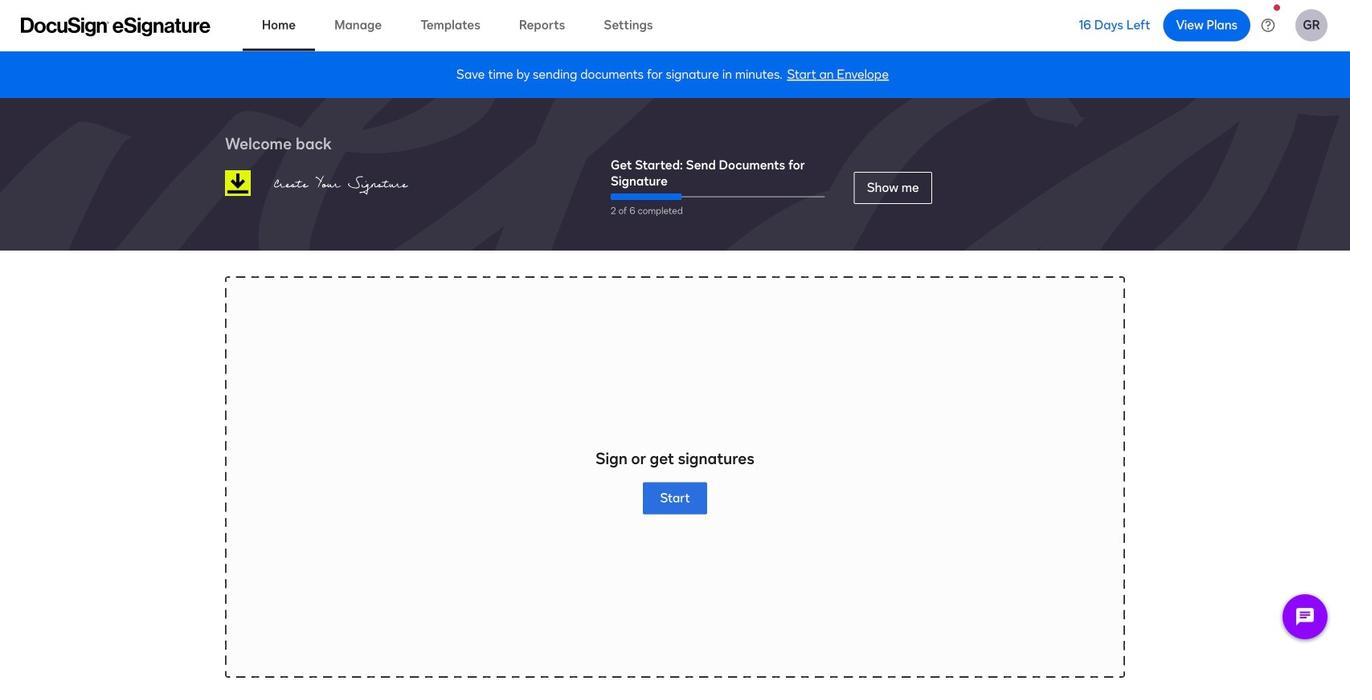 Task type: vqa. For each thing, say whether or not it's contained in the screenshot.
"DocuSign eSignature" image
yes



Task type: locate. For each thing, give the bounding box(es) containing it.
docusignlogo image
[[225, 170, 251, 196]]

docusign esignature image
[[21, 17, 211, 37]]



